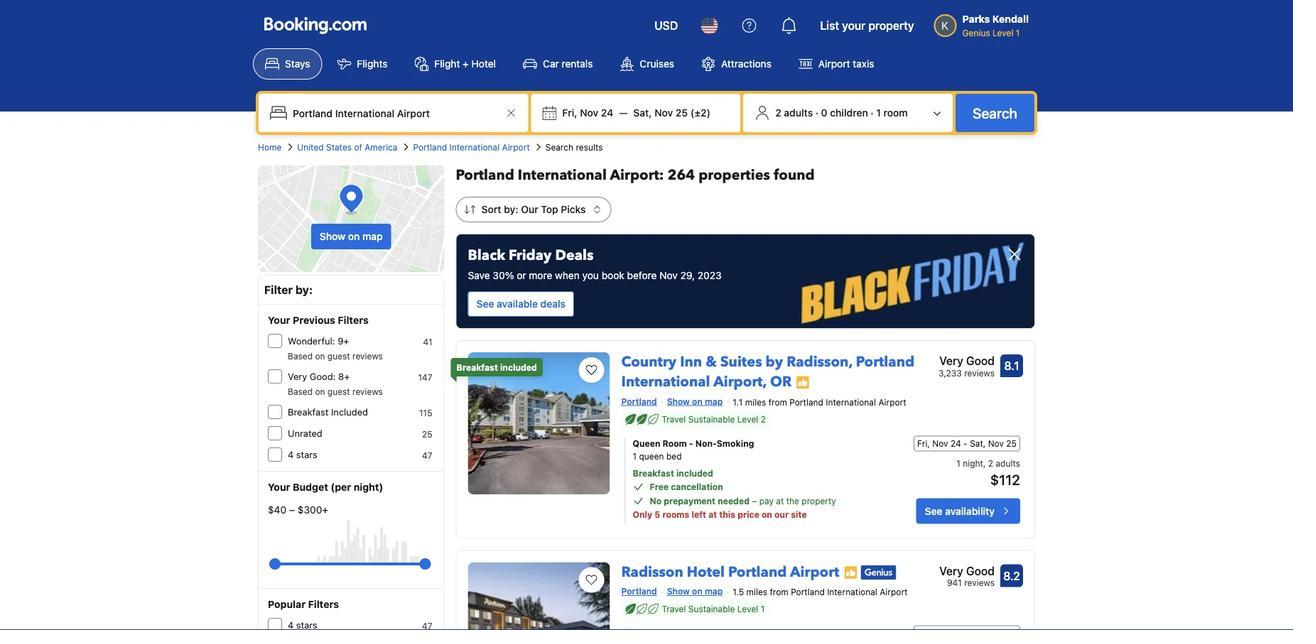 Task type: vqa. For each thing, say whether or not it's contained in the screenshot.
money
no



Task type: describe. For each thing, give the bounding box(es) containing it.
your previous filters
[[268, 314, 369, 326]]

portland international airport link
[[413, 141, 530, 154]]

filter by:
[[264, 283, 313, 297]]

suites
[[720, 352, 762, 372]]

miles for airport
[[747, 588, 768, 597]]

states
[[326, 142, 352, 152]]

guest for good:
[[328, 387, 350, 397]]

1 vertical spatial hotel
[[687, 562, 725, 582]]

guest for 9+
[[328, 351, 350, 361]]

breakfast for breakfast included
[[457, 362, 498, 372]]

by: for filter
[[296, 283, 313, 297]]

no
[[650, 496, 662, 506]]

Where are you going? field
[[287, 100, 503, 126]]

list your property link
[[812, 9, 923, 43]]

portland down or at the right of page
[[790, 398, 824, 407]]

very for country inn & suites by radisson, portland international airport, or
[[940, 354, 964, 368]]

941
[[947, 578, 962, 588]]

attractions
[[721, 58, 772, 70]]

fri, for fri, nov 24 — sat, nov 25 (±2)
[[562, 107, 578, 119]]

friday
[[509, 246, 552, 265]]

site
[[791, 510, 807, 520]]

2 for 1 night , 2 adults $112
[[988, 459, 994, 469]]

reviews inside very good 3,233 reviews
[[964, 368, 995, 378]]

1 vertical spatial very
[[288, 371, 307, 382]]

24 for —
[[601, 107, 614, 119]]

stays link
[[253, 48, 322, 80]]

wonderful: 9+
[[288, 336, 349, 346]]

country inn & suites by radisson, portland international airport, or link
[[622, 347, 915, 392]]

international down the radisson,
[[826, 398, 876, 407]]

popular filters
[[268, 599, 339, 610]]

nov inside black friday deals save 30% or more when you book before nov 29, 2023
[[660, 270, 678, 281]]

by: for sort
[[504, 204, 519, 215]]

show on map for radisson
[[667, 587, 723, 597]]

united states of america
[[297, 142, 398, 152]]

8.1
[[1004, 359, 1020, 373]]

1 horizontal spatial –
[[752, 496, 757, 506]]

united
[[297, 142, 324, 152]]

8+
[[338, 371, 350, 382]]

adults inside button
[[784, 107, 813, 119]]

when
[[555, 270, 580, 281]]

from for airport
[[770, 588, 789, 597]]

search results updated. portland international airport: 264 properties found. element
[[456, 166, 1035, 185]]

or
[[770, 372, 792, 392]]

cruises
[[640, 58, 674, 70]]

show inside button
[[320, 231, 346, 242]]

sort by: our top picks
[[482, 204, 586, 215]]

30%
[[493, 270, 514, 281]]

1 vertical spatial property
[[802, 496, 836, 506]]

nov up 1 night , 2 adults $112
[[988, 439, 1004, 449]]

rooms
[[663, 510, 690, 520]]

fri, nov 24 — sat, nov 25 (±2)
[[562, 107, 711, 119]]

country inn & suites by radisson, portland international airport, or
[[622, 352, 915, 392]]

book
[[602, 270, 625, 281]]

flights link
[[325, 48, 400, 80]]

this property is part of our preferred partner program. it's committed to providing excellent service and good value. it'll pay us a higher commission if you make a booking. image for suites
[[796, 376, 810, 390]]

9+
[[338, 336, 349, 346]]

based for wonderful:
[[288, 351, 313, 361]]

or
[[517, 270, 526, 281]]

picks
[[561, 204, 586, 215]]

4 stars
[[288, 450, 318, 460]]

stays
[[285, 58, 310, 70]]

black friday deals save 30% or more when you book before nov 29, 2023
[[468, 246, 722, 281]]

1 inside "parks kendall genius level 1"
[[1016, 28, 1020, 38]]

wonderful:
[[288, 336, 335, 346]]

international inside search results updated. portland international airport: 264 properties found. element
[[518, 166, 607, 185]]

you
[[582, 270, 599, 281]]

,
[[984, 459, 986, 469]]

free
[[650, 482, 669, 492]]

on inside button
[[348, 231, 360, 242]]

good for country inn & suites by radisson, portland international airport, or
[[966, 354, 995, 368]]

very for radisson hotel portland airport
[[940, 564, 964, 578]]

show on map for country
[[667, 397, 723, 407]]

home
[[258, 142, 282, 152]]

0 horizontal spatial at
[[709, 510, 717, 520]]

4
[[288, 450, 294, 460]]

show on map inside button
[[320, 231, 383, 242]]

smoking
[[717, 439, 754, 449]]

0 horizontal spatial 25
[[422, 429, 432, 439]]

this
[[719, 510, 736, 520]]

flight + hotel
[[435, 58, 496, 70]]

fri, nov 24 - sat, nov 25
[[917, 439, 1017, 449]]

level inside "parks kendall genius level 1"
[[993, 28, 1014, 38]]

travel for radisson
[[662, 605, 686, 615]]

top
[[541, 204, 558, 215]]

found
[[774, 166, 815, 185]]

0 horizontal spatial included
[[500, 362, 537, 372]]

before
[[627, 270, 657, 281]]

115
[[419, 408, 432, 418]]

0 vertical spatial hotel
[[472, 58, 496, 70]]

portland inside country inn & suites by radisson, portland international airport, or
[[856, 352, 915, 372]]

based on guest reviews for 9+
[[288, 351, 383, 361]]

included inside '1 queen bed breakfast included'
[[677, 468, 713, 478]]

car rentals
[[543, 58, 593, 70]]

1 - from the left
[[689, 439, 693, 449]]

2 adults · 0 children · 1 room
[[776, 107, 908, 119]]

1 night , 2 adults $112
[[957, 459, 1021, 488]]

this property is part of our preferred partner program. it's committed to providing excellent service and good value. it'll pay us a higher commission if you make a booking. image for airport
[[844, 566, 858, 580]]

search for search
[[973, 104, 1018, 121]]

radisson
[[622, 562, 684, 582]]

budget
[[293, 481, 328, 493]]

save
[[468, 270, 490, 281]]

$300+
[[298, 504, 328, 516]]

&
[[706, 352, 717, 372]]

very good element for country inn & suites by radisson, portland international airport, or
[[939, 352, 995, 370]]

flights
[[357, 58, 388, 70]]

scored 8.2 element
[[1001, 565, 1023, 587]]

1 · from the left
[[816, 107, 819, 119]]

level for country inn & suites by radisson, portland international airport, or
[[738, 415, 758, 425]]

your for your budget (per night)
[[268, 481, 290, 493]]

room
[[884, 107, 908, 119]]

queen room - non-smoking
[[633, 439, 754, 449]]

map for country
[[705, 397, 723, 407]]

queen
[[633, 439, 661, 449]]

—
[[619, 107, 628, 119]]

your budget (per night)
[[268, 481, 383, 493]]

5
[[655, 510, 660, 520]]

international inside country inn & suites by radisson, portland international airport, or
[[622, 372, 710, 392]]

international down this property is part of our preferred partner program. it's committed to providing excellent service and good value. it'll pay us a higher commission if you make a booking. icon
[[827, 588, 878, 597]]

3,233
[[939, 368, 962, 378]]

international inside portland international airport link
[[449, 142, 500, 152]]

scored 8.1 element
[[1001, 355, 1023, 377]]

see availability
[[925, 505, 995, 517]]

unrated
[[288, 428, 323, 439]]

1.1
[[733, 398, 743, 407]]

booking.com image
[[264, 17, 367, 34]]

+
[[463, 58, 469, 70]]

stars
[[296, 450, 318, 460]]

parks kendall genius level 1
[[963, 13, 1029, 38]]

very good element for radisson hotel portland airport
[[940, 562, 995, 579]]

portland international airport: 264 properties found
[[456, 166, 815, 185]]

black
[[468, 246, 505, 265]]

your account menu parks kendall genius level 1 element
[[934, 6, 1035, 39]]

from for suites
[[769, 398, 787, 407]]

airport taxis
[[819, 58, 875, 70]]



Task type: locate. For each thing, give the bounding box(es) containing it.
1 horizontal spatial 24
[[951, 439, 961, 449]]

0 vertical spatial breakfast
[[457, 362, 498, 372]]

1 good from the top
[[966, 354, 995, 368]]

2 vertical spatial show
[[667, 587, 690, 597]]

deals
[[541, 298, 566, 310]]

0 vertical spatial good
[[966, 354, 995, 368]]

miles for suites
[[745, 398, 766, 407]]

25 up 47
[[422, 429, 432, 439]]

2 good from the top
[[966, 564, 995, 578]]

search results
[[546, 142, 603, 152]]

level down kendall
[[993, 28, 1014, 38]]

travel down radisson
[[662, 605, 686, 615]]

0 vertical spatial show on map
[[320, 231, 383, 242]]

0 vertical spatial very good element
[[939, 352, 995, 370]]

47
[[422, 451, 432, 461]]

sat, nov 25 (±2) button
[[628, 100, 716, 126]]

based on guest reviews down 9+
[[288, 351, 383, 361]]

0 vertical spatial guest
[[328, 351, 350, 361]]

miles right "1.1"
[[745, 398, 766, 407]]

see inside button
[[477, 298, 494, 310]]

0 vertical spatial sat,
[[634, 107, 652, 119]]

2 vertical spatial map
[[705, 587, 723, 597]]

1 vertical spatial by:
[[296, 283, 313, 297]]

1 vertical spatial show
[[667, 397, 690, 407]]

guest down 9+
[[328, 351, 350, 361]]

1 vertical spatial based
[[288, 387, 313, 397]]

0 horizontal spatial property
[[802, 496, 836, 506]]

by
[[766, 352, 783, 372]]

sustainable for inn
[[688, 415, 735, 425]]

see available deals
[[477, 298, 566, 310]]

1 horizontal spatial breakfast
[[457, 362, 498, 372]]

popular
[[268, 599, 306, 610]]

0 horizontal spatial fri,
[[562, 107, 578, 119]]

$112
[[991, 471, 1021, 488]]

8.2
[[1004, 569, 1020, 583]]

2 sustainable from the top
[[688, 605, 735, 615]]

see for see availability
[[925, 505, 943, 517]]

portland down country
[[622, 397, 657, 407]]

by: left our
[[504, 204, 519, 215]]

show for country
[[667, 397, 690, 407]]

0 horizontal spatial ·
[[816, 107, 819, 119]]

0 vertical spatial map
[[362, 231, 383, 242]]

0 horizontal spatial –
[[289, 504, 295, 516]]

· left 0
[[816, 107, 819, 119]]

included down see available deals button
[[500, 362, 537, 372]]

41
[[423, 337, 432, 347]]

2 horizontal spatial 2
[[988, 459, 994, 469]]

1 horizontal spatial sat,
[[970, 439, 986, 449]]

24 up 1 night , 2 adults $112
[[951, 439, 961, 449]]

this property is part of our preferred partner program. it's committed to providing excellent service and good value. it'll pay us a higher commission if you make a booking. image
[[796, 376, 810, 390], [796, 376, 810, 390], [844, 566, 858, 580]]

sustainable
[[688, 415, 735, 425], [688, 605, 735, 615]]

filters right popular
[[308, 599, 339, 610]]

2 horizontal spatial breakfast
[[633, 468, 674, 478]]

search inside button
[[973, 104, 1018, 121]]

2 your from the top
[[268, 481, 290, 493]]

nov up the see availability
[[933, 439, 948, 449]]

0 vertical spatial based on guest reviews
[[288, 351, 383, 361]]

previous
[[293, 314, 335, 326]]

1 horizontal spatial search
[[973, 104, 1018, 121]]

from right 1.5
[[770, 588, 789, 597]]

24
[[601, 107, 614, 119], [951, 439, 961, 449]]

very left good:
[[288, 371, 307, 382]]

map for radisson
[[705, 587, 723, 597]]

0 vertical spatial by:
[[504, 204, 519, 215]]

0 horizontal spatial -
[[689, 439, 693, 449]]

1 vertical spatial your
[[268, 481, 290, 493]]

very good 941 reviews
[[940, 564, 995, 588]]

- left the non-
[[689, 439, 693, 449]]

0 vertical spatial your
[[268, 314, 290, 326]]

group
[[275, 553, 425, 576]]

results
[[576, 142, 603, 152]]

0 vertical spatial from
[[769, 398, 787, 407]]

0 horizontal spatial by:
[[296, 283, 313, 297]]

home link
[[258, 141, 282, 154]]

1 your from the top
[[268, 314, 290, 326]]

2 up queen room - non-smoking link at the bottom of the page
[[761, 415, 766, 425]]

1 inside '1 queen bed breakfast included'
[[633, 452, 637, 461]]

1 horizontal spatial 2
[[776, 107, 782, 119]]

very inside very good 3,233 reviews
[[940, 354, 964, 368]]

1 vertical spatial fri,
[[917, 439, 930, 449]]

genius discounts available at this property. image
[[861, 566, 896, 580], [861, 566, 896, 580]]

see
[[477, 298, 494, 310], [925, 505, 943, 517]]

car rentals link
[[511, 48, 605, 80]]

0 vertical spatial adults
[[784, 107, 813, 119]]

see availability link
[[917, 498, 1021, 524]]

2 vertical spatial show on map
[[667, 587, 723, 597]]

1.1 miles from portland international airport
[[733, 398, 907, 407]]

breakfast inside '1 queen bed breakfast included'
[[633, 468, 674, 478]]

filter
[[264, 283, 293, 297]]

25 up $112
[[1007, 439, 1017, 449]]

0 horizontal spatial sat,
[[634, 107, 652, 119]]

airport
[[819, 58, 850, 70], [502, 142, 530, 152], [879, 398, 907, 407], [790, 562, 840, 582], [880, 588, 908, 597]]

2 vertical spatial level
[[738, 605, 758, 615]]

1 sustainable from the top
[[688, 415, 735, 425]]

sort
[[482, 204, 501, 215]]

breakfast right 147
[[457, 362, 498, 372]]

2 left 0
[[776, 107, 782, 119]]

inn
[[680, 352, 702, 372]]

based on guest reviews down '8+'
[[288, 387, 383, 397]]

2 for travel sustainable level 2
[[761, 415, 766, 425]]

map inside button
[[362, 231, 383, 242]]

level down 1.5
[[738, 605, 758, 615]]

2 based from the top
[[288, 387, 313, 397]]

adults left 0
[[784, 107, 813, 119]]

0 vertical spatial included
[[500, 362, 537, 372]]

fri, for fri, nov 24 - sat, nov 25
[[917, 439, 930, 449]]

2 right the ,
[[988, 459, 994, 469]]

1 vertical spatial map
[[705, 397, 723, 407]]

based down very good: 8+
[[288, 387, 313, 397]]

sustainable for hotel
[[688, 605, 735, 615]]

good inside very good 941 reviews
[[966, 564, 995, 578]]

1 vertical spatial show on map
[[667, 397, 723, 407]]

portland international airport
[[413, 142, 530, 152]]

0 vertical spatial sustainable
[[688, 415, 735, 425]]

0 vertical spatial at
[[776, 496, 784, 506]]

1 vertical spatial level
[[738, 415, 758, 425]]

2 vertical spatial breakfast
[[633, 468, 674, 478]]

good
[[966, 354, 995, 368], [966, 564, 995, 578]]

25 left (±2)
[[676, 107, 688, 119]]

1 queen bed breakfast included
[[633, 452, 713, 478]]

search
[[973, 104, 1018, 121], [546, 142, 574, 152]]

very good 3,233 reviews
[[939, 354, 995, 378]]

portland right 1.5
[[791, 588, 825, 597]]

0 vertical spatial 2
[[776, 107, 782, 119]]

sustainable up the non-
[[688, 415, 735, 425]]

0 vertical spatial filters
[[338, 314, 369, 326]]

1 vertical spatial 24
[[951, 439, 961, 449]]

radisson hotel portland airport link
[[622, 557, 840, 582]]

by: right filter
[[296, 283, 313, 297]]

2 · from the left
[[871, 107, 874, 119]]

travel
[[662, 415, 686, 425], [662, 605, 686, 615]]

see for see available deals
[[477, 298, 494, 310]]

based down wonderful:
[[288, 351, 313, 361]]

0 horizontal spatial 2
[[761, 415, 766, 425]]

this property is part of our preferred partner program. it's committed to providing excellent service and good value. it'll pay us a higher commission if you make a booking. image
[[844, 566, 858, 580]]

property
[[869, 19, 914, 32], [802, 496, 836, 506]]

0 vertical spatial 24
[[601, 107, 614, 119]]

2 based on guest reviews from the top
[[288, 387, 383, 397]]

(±2)
[[691, 107, 711, 119]]

fri, nov 24 button
[[557, 100, 619, 126]]

pay
[[760, 496, 774, 506]]

good left 8.2
[[966, 564, 995, 578]]

25 for fri, nov 24 - sat, nov 25
[[1007, 439, 1017, 449]]

0 horizontal spatial adults
[[784, 107, 813, 119]]

breakfast for breakfast included
[[288, 407, 329, 418]]

included up cancellation
[[677, 468, 713, 478]]

0 vertical spatial fri,
[[562, 107, 578, 119]]

sat, up night
[[970, 439, 986, 449]]

filters
[[338, 314, 369, 326], [308, 599, 339, 610]]

search button
[[956, 94, 1035, 132]]

2 travel from the top
[[662, 605, 686, 615]]

1 based on guest reviews from the top
[[288, 351, 383, 361]]

1 left night
[[957, 459, 961, 469]]

1 inside 1 night , 2 adults $112
[[957, 459, 961, 469]]

1 horizontal spatial at
[[776, 496, 784, 506]]

search for search results
[[546, 142, 574, 152]]

$40
[[268, 504, 287, 516]]

see down save
[[477, 298, 494, 310]]

2 guest from the top
[[328, 387, 350, 397]]

1 horizontal spatial fri,
[[917, 439, 930, 449]]

0 vertical spatial see
[[477, 298, 494, 310]]

1 horizontal spatial see
[[925, 505, 943, 517]]

2 inside button
[[776, 107, 782, 119]]

united states of america link
[[297, 141, 398, 154]]

nov
[[580, 107, 599, 119], [655, 107, 673, 119], [660, 270, 678, 281], [933, 439, 948, 449], [988, 439, 1004, 449]]

international down search results
[[518, 166, 607, 185]]

very up 3,233
[[940, 354, 964, 368]]

queen
[[639, 452, 664, 461]]

night)
[[354, 481, 383, 493]]

show on map button
[[311, 224, 391, 249]]

properties
[[699, 166, 770, 185]]

1 vertical spatial miles
[[747, 588, 768, 597]]

miles right 1.5
[[747, 588, 768, 597]]

0 horizontal spatial see
[[477, 298, 494, 310]]

very good: 8+
[[288, 371, 350, 382]]

cancellation
[[671, 482, 723, 492]]

available
[[497, 298, 538, 310]]

25 for fri, nov 24 — sat, nov 25 (±2)
[[676, 107, 688, 119]]

filters up 9+
[[338, 314, 369, 326]]

1 vertical spatial filters
[[308, 599, 339, 610]]

0 vertical spatial search
[[973, 104, 1018, 121]]

1 horizontal spatial hotel
[[687, 562, 725, 582]]

prepayment
[[664, 496, 716, 506]]

very inside very good 941 reviews
[[940, 564, 964, 578]]

adults up $112
[[996, 459, 1021, 469]]

travel for country
[[662, 415, 686, 425]]

based on guest reviews for good:
[[288, 387, 383, 397]]

international up sort on the left top of the page
[[449, 142, 500, 152]]

1 down kendall
[[1016, 28, 1020, 38]]

from down or at the right of page
[[769, 398, 787, 407]]

0 vertical spatial miles
[[745, 398, 766, 407]]

2 inside 1 night , 2 adults $112
[[988, 459, 994, 469]]

property inside list your property link
[[869, 19, 914, 32]]

1 horizontal spatial property
[[869, 19, 914, 32]]

nov left 29,
[[660, 270, 678, 281]]

1 vertical spatial sat,
[[970, 439, 986, 449]]

1 inside button
[[876, 107, 881, 119]]

1 vertical spatial good
[[966, 564, 995, 578]]

airport taxis link
[[787, 48, 887, 80]]

1 vertical spatial at
[[709, 510, 717, 520]]

your up $40
[[268, 481, 290, 493]]

0 vertical spatial travel
[[662, 415, 686, 425]]

1 horizontal spatial ·
[[871, 107, 874, 119]]

sat, for —
[[634, 107, 652, 119]]

night
[[963, 459, 984, 469]]

1 vertical spatial guest
[[328, 387, 350, 397]]

very up 941
[[940, 564, 964, 578]]

reviews inside very good 941 reviews
[[964, 578, 995, 588]]

attractions link
[[689, 48, 784, 80]]

of
[[354, 142, 362, 152]]

sustainable down 1.5
[[688, 605, 735, 615]]

1 horizontal spatial adults
[[996, 459, 1021, 469]]

sat, for -
[[970, 439, 986, 449]]

1.5 miles from portland international airport
[[733, 588, 908, 597]]

0 horizontal spatial search
[[546, 142, 574, 152]]

at right left
[[709, 510, 717, 520]]

0 vertical spatial show
[[320, 231, 346, 242]]

0 vertical spatial based
[[288, 351, 313, 361]]

radisson,
[[787, 352, 853, 372]]

24 left —
[[601, 107, 614, 119]]

0 horizontal spatial 24
[[601, 107, 614, 119]]

1 horizontal spatial -
[[964, 439, 968, 449]]

kendall
[[993, 13, 1029, 25]]

good for radisson hotel portland airport
[[966, 564, 995, 578]]

0
[[821, 107, 828, 119]]

very good element
[[939, 352, 995, 370], [940, 562, 995, 579]]

1 vertical spatial adults
[[996, 459, 1021, 469]]

1 vertical spatial travel
[[662, 605, 686, 615]]

1 horizontal spatial by:
[[504, 204, 519, 215]]

portland down radisson
[[622, 587, 657, 597]]

1 left room
[[876, 107, 881, 119]]

show
[[320, 231, 346, 242], [667, 397, 690, 407], [667, 587, 690, 597]]

sat, right —
[[634, 107, 652, 119]]

nov left —
[[580, 107, 599, 119]]

radisson hotel portland airport
[[622, 562, 840, 582]]

very good element left 8.1
[[939, 352, 995, 370]]

free cancellation
[[650, 482, 723, 492]]

nov left (±2)
[[655, 107, 673, 119]]

0 horizontal spatial hotel
[[472, 58, 496, 70]]

rentals
[[562, 58, 593, 70]]

1 horizontal spatial 25
[[676, 107, 688, 119]]

1 based from the top
[[288, 351, 313, 361]]

– right $40
[[289, 504, 295, 516]]

0 vertical spatial level
[[993, 28, 1014, 38]]

1 vertical spatial included
[[677, 468, 713, 478]]

0 vertical spatial property
[[869, 19, 914, 32]]

hotel up travel sustainable level 1
[[687, 562, 725, 582]]

1 vertical spatial breakfast
[[288, 407, 329, 418]]

portland right the radisson,
[[856, 352, 915, 372]]

international down country
[[622, 372, 710, 392]]

24 for -
[[951, 439, 961, 449]]

black friday deals image
[[457, 235, 1035, 328]]

flight + hotel link
[[403, 48, 508, 80]]

show for radisson
[[667, 587, 690, 597]]

travel up room
[[662, 415, 686, 425]]

your for your previous filters
[[268, 314, 290, 326]]

good left 8.1
[[966, 354, 995, 368]]

good inside very good 3,233 reviews
[[966, 354, 995, 368]]

see left availability
[[925, 505, 943, 517]]

guest down '8+'
[[328, 387, 350, 397]]

list
[[820, 19, 839, 32]]

adults inside 1 night , 2 adults $112
[[996, 459, 1021, 469]]

2 horizontal spatial 25
[[1007, 439, 1017, 449]]

hotel right +
[[472, 58, 496, 70]]

– left pay
[[752, 496, 757, 506]]

0 horizontal spatial breakfast
[[288, 407, 329, 418]]

1 vertical spatial very good element
[[940, 562, 995, 579]]

2 - from the left
[[964, 439, 968, 449]]

portland up 1.5
[[728, 562, 787, 582]]

1 guest from the top
[[328, 351, 350, 361]]

2 vertical spatial very
[[940, 564, 964, 578]]

- up night
[[964, 439, 968, 449]]

1 vertical spatial based on guest reviews
[[288, 387, 383, 397]]

genius
[[963, 28, 990, 38]]

very good element left 8.2
[[940, 562, 995, 579]]

1 down radisson hotel portland airport
[[761, 605, 765, 615]]

price
[[738, 510, 760, 520]]

0 vertical spatial very
[[940, 354, 964, 368]]

1 vertical spatial sustainable
[[688, 605, 735, 615]]

property up site
[[802, 496, 836, 506]]

level down "1.1"
[[738, 415, 758, 425]]

cruises link
[[608, 48, 687, 80]]

1 left queen
[[633, 452, 637, 461]]

147
[[418, 372, 432, 382]]

miles
[[745, 398, 766, 407], [747, 588, 768, 597]]

our
[[521, 204, 538, 215]]

country inn & suites by radisson, portland international airport, or image
[[468, 352, 610, 495]]

portland right america
[[413, 142, 447, 152]]

1 vertical spatial from
[[770, 588, 789, 597]]

2 vertical spatial 2
[[988, 459, 994, 469]]

portland down portland international airport link
[[456, 166, 514, 185]]

1 vertical spatial 2
[[761, 415, 766, 425]]

level for radisson hotel portland airport
[[738, 605, 758, 615]]

based for very
[[288, 387, 313, 397]]

more
[[529, 270, 552, 281]]

america
[[365, 142, 398, 152]]

list your property
[[820, 19, 914, 32]]

based
[[288, 351, 313, 361], [288, 387, 313, 397]]

breakfast up free
[[633, 468, 674, 478]]

1 travel from the top
[[662, 415, 686, 425]]

breakfast up the unrated
[[288, 407, 329, 418]]

deals
[[555, 246, 594, 265]]

at left the
[[776, 496, 784, 506]]

your down filter
[[268, 314, 290, 326]]

-
[[689, 439, 693, 449], [964, 439, 968, 449]]

2 adults · 0 children · 1 room button
[[749, 99, 947, 127]]

1 vertical spatial see
[[925, 505, 943, 517]]

· right children
[[871, 107, 874, 119]]

property right your
[[869, 19, 914, 32]]

$40 – $300+
[[268, 504, 328, 516]]

parks
[[963, 13, 990, 25]]



